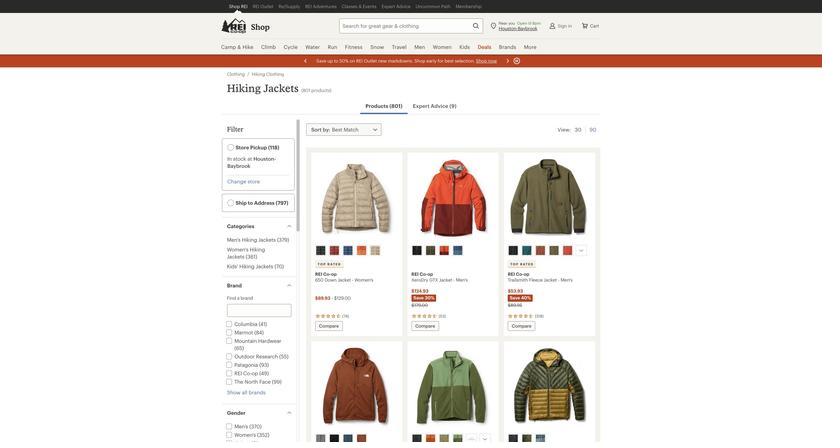 Task type: describe. For each thing, give the bounding box(es) containing it.
shop banner
[[0, 0, 822, 55]]

tnf black image
[[330, 435, 339, 442]]

women's link
[[225, 432, 256, 438]]

black image for rei co-op magma 850 down hoodie - men's 0 image
[[509, 435, 518, 442]]

cabin wood image
[[330, 246, 339, 255]]

shop inside shop rei link
[[229, 4, 240, 9]]

rated for down
[[328, 262, 341, 266]]

(70)
[[275, 263, 284, 269]]

expert for expert advice (9)
[[413, 103, 430, 109]]

adventures
[[313, 4, 337, 9]]

(84)
[[254, 329, 264, 335]]

saragasso sea/shadow bay image
[[453, 246, 462, 255]]

(41)
[[259, 321, 267, 327]]

(118)
[[268, 144, 279, 150]]

deals button
[[474, 39, 495, 55]]

90
[[590, 126, 597, 133]]

blue drift image
[[467, 435, 476, 442]]

- for fleece
[[558, 277, 560, 283]]

show all brands
[[227, 389, 266, 395]]

selection.
[[455, 58, 475, 64]]

show all brands button
[[227, 389, 266, 396]]

group for the rei co-op trailmade fleece jacket - men's 0 "image"
[[410, 432, 496, 442]]

rei co-op xerodry gtx jacket - men's 0 image
[[412, 157, 495, 242]]

re/supply
[[279, 4, 300, 9]]

(74)
[[342, 314, 349, 318]]

rei co-op 650 down jacket - women's 0 image
[[315, 157, 399, 242]]

rei adventures link
[[303, 0, 339, 13]]

climb button
[[257, 39, 280, 55]]

travel button
[[388, 39, 411, 55]]

(65)
[[235, 345, 244, 351]]

brand button
[[222, 277, 296, 294]]

camp & hike button
[[221, 39, 257, 55]]

you
[[508, 21, 515, 25]]

tnf medium grey heather image
[[316, 435, 325, 442]]

uncommon path
[[416, 4, 451, 9]]

gtx
[[429, 277, 438, 283]]

stone blue/granite peak blue image
[[536, 435, 545, 442]]

group for rei co-op trailsmith fleece jacket - men's 0 image
[[507, 244, 592, 257]]

categories
[[227, 223, 254, 229]]

jackets for men's hiking jackets (379)
[[258, 237, 276, 243]]

water button
[[302, 39, 324, 55]]

co- for trailsmith
[[516, 271, 524, 277]]

rei right shop rei at the left top of the page
[[253, 4, 259, 9]]

re/supply link
[[276, 0, 303, 13]]

co- for 650
[[323, 271, 331, 277]]

brands
[[249, 389, 266, 395]]

rei co-op trailsmith fleece jacket - men's 0 image
[[508, 157, 591, 242]]

top for rei co-op 650 down jacket - women's
[[318, 262, 326, 266]]

(352)
[[257, 432, 269, 438]]

marmot link
[[225, 329, 253, 335]]

events
[[363, 4, 377, 9]]

baybrook inside near you open til 8pm houston-baybrook
[[518, 25, 538, 31]]

& for camp
[[238, 44, 241, 50]]

mountain
[[235, 338, 257, 344]]

xerodry
[[412, 277, 428, 283]]

50%
[[339, 58, 349, 64]]

women's inside men's (370) women's (352)
[[235, 432, 256, 438]]

90 link
[[590, 125, 597, 134]]

columbia (41) marmot (84) mountain hardwear (65) outdoor research (55) patagonia (93) rei co-op (49) the north face (99)
[[235, 321, 289, 385]]

(797)
[[276, 200, 288, 206]]

the
[[235, 379, 243, 385]]

- for gtx
[[454, 277, 455, 283]]

expand color swatches image
[[578, 247, 585, 254]]

rei inside the "rei co-op trailsmith fleece jacket - men's"
[[508, 271, 515, 277]]

40%
[[521, 295, 531, 300]]

sign in link
[[546, 19, 575, 32]]

promotional messages marquee
[[0, 54, 822, 67]]

hike
[[243, 44, 253, 50]]

uncommon path link
[[413, 0, 453, 13]]

jackets down hiking clothing link
[[263, 82, 299, 94]]

in stock at
[[227, 156, 253, 162]]

previous message image
[[302, 57, 309, 65]]

hiking right /
[[252, 71, 265, 77]]

trailsmith
[[508, 277, 528, 283]]

the north face canyonlands fleece hoodie - men's 0 image
[[315, 345, 399, 431]]

& for classes
[[359, 4, 362, 9]]

jacket for fleece
[[544, 277, 557, 283]]

shop rei
[[229, 4, 248, 9]]

army cot green image
[[550, 246, 559, 255]]

30
[[575, 126, 582, 133]]

(9)
[[450, 103, 457, 109]]

new
[[378, 58, 387, 64]]

men's down categories
[[227, 237, 241, 243]]

view:
[[558, 126, 571, 133]]

$53.93
[[508, 288, 523, 294]]

sign in
[[558, 23, 572, 28]]

men's hiking jackets (379)
[[227, 237, 289, 243]]

compare button for save 40%
[[508, 321, 536, 331]]

kids' hiking jackets (70)
[[227, 263, 284, 269]]

30%
[[425, 295, 434, 300]]

1 clothing from the left
[[227, 71, 245, 77]]

top rated for 650
[[318, 262, 341, 266]]

in
[[568, 23, 572, 28]]

op for down
[[331, 271, 337, 277]]

hiking for men's
[[242, 237, 257, 243]]

next message image
[[504, 57, 512, 65]]

shaded olive/moss shadow image
[[523, 435, 532, 442]]

membership
[[456, 4, 482, 9]]

baybrook inside houston- baybrook
[[227, 163, 250, 169]]

pause banner message scrolling image
[[513, 57, 521, 65]]

rei inside rei co-op xerodry gtx jacket - men's
[[412, 271, 419, 277]]

dark rust/orange calcite image
[[426, 435, 435, 442]]

classes & events link
[[339, 0, 379, 13]]

a
[[237, 295, 240, 301]]

change store
[[227, 178, 260, 184]]

group for rei co-op xerodry gtx jacket - men's 0 image
[[410, 244, 496, 257]]

shaded olive image
[[426, 246, 435, 255]]

women's hiking jackets link
[[227, 246, 265, 260]]

op for gtx
[[428, 271, 433, 277]]

store
[[236, 144, 249, 150]]

(318)
[[535, 314, 544, 318]]

expert advice (9)
[[413, 103, 457, 109]]

solar red/cabin wood image
[[440, 246, 449, 255]]

near
[[499, 21, 507, 25]]

2 compare from the left
[[415, 323, 435, 329]]

none field inside shop banner
[[339, 18, 483, 33]]

classes & events
[[342, 4, 377, 9]]

brand
[[227, 282, 242, 288]]

expand color swatches image
[[481, 435, 489, 442]]

top for rei co-op trailsmith fleece jacket - men's
[[511, 262, 519, 266]]

find a brand
[[227, 295, 253, 301]]

compare button for - $129.00
[[315, 321, 343, 331]]

search image
[[472, 22, 480, 30]]

women
[[433, 44, 452, 50]]

patagonia
[[235, 362, 258, 368]]

houston- inside houston- baybrook
[[253, 156, 276, 162]]

shop down rei outlet link
[[251, 22, 270, 31]]

rei inside columbia (41) marmot (84) mountain hardwear (65) outdoor research (55) patagonia (93) rei co-op (49) the north face (99)
[[235, 370, 242, 376]]

(93)
[[259, 362, 269, 368]]

jacket for gtx
[[439, 277, 452, 283]]

outlet inside shop banner
[[260, 4, 274, 9]]

group for rei co-op magma 850 down hoodie - men's 0 image
[[507, 432, 592, 442]]

brands button
[[495, 39, 520, 55]]

(370)
[[249, 423, 262, 429]]

products)
[[311, 88, 332, 93]]

men's inside the "rei co-op trailsmith fleece jacket - men's"
[[561, 277, 573, 283]]

op for fleece
[[524, 271, 530, 277]]

op inside columbia (41) marmot (84) mountain hardwear (65) outdoor research (55) patagonia (93) rei co-op (49) the north face (99)
[[252, 370, 258, 376]]

black image for save 40%
[[509, 246, 518, 255]]

expert for expert advice
[[382, 4, 395, 9]]

8pm
[[533, 21, 541, 25]]

snow button
[[367, 39, 388, 55]]

water
[[306, 44, 320, 50]]

rei co-op xerodry gtx jacket - men's
[[412, 271, 468, 283]]

men button
[[411, 39, 429, 55]]

advice for expert advice (9)
[[431, 103, 448, 109]]

rei co-op, go to rei.com home page image
[[221, 18, 246, 34]]

rei left adventures
[[305, 4, 312, 9]]

baked earth image
[[536, 246, 545, 255]]

outlet inside promotional messages marquee
[[364, 58, 377, 64]]

rei adventures
[[305, 4, 337, 9]]

columbia link
[[225, 321, 258, 327]]



Task type: locate. For each thing, give the bounding box(es) containing it.
1 compare button from the left
[[315, 321, 343, 331]]

jacket for down
[[338, 277, 351, 283]]

advice left (9)
[[431, 103, 448, 109]]

markdowns.
[[388, 58, 413, 64]]

1 vertical spatial baybrook
[[227, 163, 250, 169]]

hiking for women's
[[250, 246, 265, 253]]

3 jacket from the left
[[544, 277, 557, 283]]

jackets inside women's hiking jackets
[[227, 253, 244, 260]]

travel
[[392, 44, 407, 50]]

0 horizontal spatial clothing
[[227, 71, 245, 77]]

compare button down (74)
[[315, 321, 343, 331]]

rei up the on the bottom of page
[[235, 370, 242, 376]]

0 horizontal spatial rated
[[328, 262, 341, 266]]

- right fleece
[[558, 277, 560, 283]]

run button
[[324, 39, 341, 55]]

1 horizontal spatial rated
[[520, 262, 534, 266]]

- right down
[[352, 277, 354, 283]]

mountain hardwear link
[[225, 338, 281, 344]]

rated down cabin wood 'image'
[[328, 262, 341, 266]]

washed orange/copper clay image
[[357, 246, 366, 255]]

save for $53.93
[[510, 295, 520, 300]]

top rated for trailsmith
[[511, 262, 534, 266]]

jacket
[[338, 277, 351, 283], [439, 277, 452, 283], [544, 277, 557, 283]]

2 vertical spatial women's
[[235, 432, 256, 438]]

men's hiking jackets link
[[227, 237, 276, 243]]

none search field inside shop banner
[[328, 18, 483, 33]]

open
[[517, 21, 527, 25]]

3 black image from the left
[[509, 246, 518, 255]]

0 vertical spatial women's
[[227, 246, 249, 253]]

1 jacket from the left
[[338, 277, 351, 283]]

1 top from the left
[[318, 262, 326, 266]]

co- inside the "rei co-op trailsmith fleece jacket - men's"
[[516, 271, 524, 277]]

best
[[445, 58, 454, 64]]

rated down sea forest icon
[[520, 262, 534, 266]]

2 horizontal spatial save
[[510, 295, 520, 300]]

black image left shaded olive/moss shadow icon on the bottom right of the page
[[509, 435, 518, 442]]

group for "the north face canyonlands fleece hoodie - men's 0" image
[[314, 432, 400, 442]]

(801
[[301, 88, 310, 93]]

- inside rei co-op xerodry gtx jacket - men's
[[454, 277, 455, 283]]

to inside promotional messages marquee
[[334, 58, 338, 64]]

compare down $89.95 at the right of page
[[512, 323, 532, 329]]

rei co-op magma 850 down hoodie - men's 0 image
[[508, 345, 591, 431]]

2 clothing from the left
[[266, 71, 284, 77]]

pine breeze birch brown image
[[440, 435, 449, 442]]

houston- down you
[[499, 25, 518, 31]]

None field
[[339, 18, 483, 33]]

men
[[415, 44, 425, 50]]

1 horizontal spatial to
[[334, 58, 338, 64]]

all
[[242, 389, 247, 395]]

0 horizontal spatial outlet
[[260, 4, 274, 9]]

1 vertical spatial expert
[[413, 103, 430, 109]]

rated
[[328, 262, 341, 266], [520, 262, 534, 266]]

black image
[[316, 246, 325, 255], [413, 246, 422, 255], [509, 246, 518, 255]]

0 vertical spatial baybrook
[[518, 25, 538, 31]]

$89.95
[[508, 302, 522, 308]]

op inside rei co-op 650 down jacket - women's
[[331, 271, 337, 277]]

women's down the men's link
[[235, 432, 256, 438]]

1 horizontal spatial outlet
[[364, 58, 377, 64]]

co- inside rei co-op xerodry gtx jacket - men's
[[420, 271, 428, 277]]

top rated
[[318, 262, 341, 266], [511, 262, 534, 266]]

brandy brown heather image
[[357, 435, 366, 442]]

3 compare button from the left
[[508, 321, 536, 331]]

expert advice (9) button
[[408, 99, 462, 113]]

til
[[528, 21, 532, 25]]

top rated down sea forest icon
[[511, 262, 534, 266]]

shop
[[229, 4, 240, 9], [251, 22, 270, 31], [414, 58, 425, 64], [476, 58, 487, 64]]

patagonia link
[[225, 362, 258, 368]]

on
[[350, 58, 355, 64]]

find
[[227, 295, 236, 301]]

- right $89.93
[[332, 295, 333, 301]]

$89.93 - $129.00
[[315, 295, 351, 301]]

jacket right fleece
[[544, 277, 557, 283]]

2 rated from the left
[[520, 262, 534, 266]]

group for the rei co-op 650 down jacket - women's 0 image
[[314, 244, 400, 257]]

0 horizontal spatial houston-
[[253, 156, 276, 162]]

ship to address (797) button
[[223, 195, 293, 210]]

0 vertical spatial expert
[[382, 4, 395, 9]]

expert inside expert advice (9) button
[[413, 103, 430, 109]]

0 horizontal spatial save
[[316, 58, 326, 64]]

1 horizontal spatial expert
[[413, 103, 430, 109]]

None search field
[[328, 18, 483, 33]]

categories button
[[222, 217, 296, 235]]

men's inside men's (370) women's (352)
[[235, 423, 248, 429]]

0 horizontal spatial expert
[[382, 4, 395, 9]]

save left up
[[316, 58, 326, 64]]

face
[[260, 379, 271, 385]]

compare down $179.00
[[415, 323, 435, 329]]

black image left dark rust/orange calcite 'image'
[[413, 435, 422, 442]]

co- up down
[[323, 271, 331, 277]]

1 vertical spatial women's
[[355, 277, 373, 283]]

1 horizontal spatial &
[[359, 4, 362, 9]]

sea forest image
[[523, 246, 532, 255]]

0 horizontal spatial advice
[[396, 4, 411, 9]]

more button
[[520, 39, 541, 55]]

change store button
[[227, 178, 260, 185]]

rei up trailsmith
[[508, 271, 515, 277]]

0 horizontal spatial baybrook
[[227, 163, 250, 169]]

op inside rei co-op xerodry gtx jacket - men's
[[428, 271, 433, 277]]

clothing up hiking jackets (801 products)
[[266, 71, 284, 77]]

classes
[[342, 4, 358, 9]]

2 jacket from the left
[[439, 277, 452, 283]]

rei up 650 on the bottom left of the page
[[315, 271, 322, 277]]

baybrook down til
[[518, 25, 538, 31]]

1 vertical spatial &
[[238, 44, 241, 50]]

jacket right down
[[338, 277, 351, 283]]

jackets for women's hiking jackets
[[227, 253, 244, 260]]

0 horizontal spatial compare
[[319, 323, 339, 329]]

save down $53.93 on the right bottom of page
[[510, 295, 520, 300]]

saragasso sea image
[[343, 246, 353, 255]]

cycle button
[[280, 39, 302, 55]]

outdoor
[[235, 353, 255, 359]]

clothing / hiking clothing
[[227, 71, 284, 77]]

rated for fleece
[[520, 262, 534, 266]]

men's up women's link
[[235, 423, 248, 429]]

2 black image from the left
[[413, 246, 422, 255]]

1 horizontal spatial compare
[[415, 323, 435, 329]]

op up trailsmith
[[524, 271, 530, 277]]

now
[[488, 58, 497, 64]]

group
[[314, 244, 400, 257], [410, 244, 496, 257], [507, 244, 592, 257], [314, 432, 400, 442], [410, 432, 496, 442], [507, 432, 592, 442]]

1 top rated from the left
[[318, 262, 341, 266]]

1 horizontal spatial black image
[[509, 435, 518, 442]]

1 horizontal spatial houston-
[[499, 25, 518, 31]]

up
[[327, 58, 333, 64]]

jackets for kids' hiking jackets (70)
[[256, 263, 273, 269]]

products
[[366, 103, 388, 109]]

top up 650 on the bottom left of the page
[[318, 262, 326, 266]]

1 horizontal spatial top rated
[[511, 262, 534, 266]]

rei co-op link
[[225, 370, 258, 376]]

2 horizontal spatial compare button
[[508, 321, 536, 331]]

compare for save 40%
[[512, 323, 532, 329]]

1 black image from the left
[[413, 435, 422, 442]]

co- inside columbia (41) marmot (84) mountain hardwear (65) outdoor research (55) patagonia (93) rei co-op (49) the north face (99)
[[243, 370, 252, 376]]

& left hike
[[238, 44, 241, 50]]

& inside dropdown button
[[238, 44, 241, 50]]

run
[[328, 44, 337, 50]]

op up north
[[252, 370, 258, 376]]

black image for the rei co-op trailmade fleece jacket - men's 0 "image"
[[413, 435, 422, 442]]

(379)
[[277, 237, 289, 243]]

1 horizontal spatial black image
[[413, 246, 422, 255]]

1 vertical spatial outlet
[[364, 58, 377, 64]]

shady blue heather image
[[343, 435, 353, 442]]

houston- baybrook
[[227, 156, 276, 169]]

show
[[227, 389, 241, 395]]

1 horizontal spatial jacket
[[439, 277, 452, 283]]

hiking jackets (801 products)
[[227, 82, 332, 94]]

snow
[[370, 44, 384, 50]]

compare button down (53) at bottom right
[[412, 321, 439, 331]]

1 vertical spatial advice
[[431, 103, 448, 109]]

1 vertical spatial to
[[248, 200, 253, 206]]

compare button down the (318)
[[508, 321, 536, 331]]

to right ship
[[248, 200, 253, 206]]

/
[[247, 71, 249, 77]]

rei outlet
[[253, 4, 274, 9]]

advice inside expert advice (9) button
[[431, 103, 448, 109]]

1 horizontal spatial advice
[[431, 103, 448, 109]]

clothing
[[227, 71, 245, 77], [266, 71, 284, 77]]

0 horizontal spatial black image
[[316, 246, 325, 255]]

rei co-op trailmade fleece jacket - men's 0 image
[[412, 345, 495, 431]]

compare for - $129.00
[[319, 323, 339, 329]]

baybrook down stock
[[227, 163, 250, 169]]

north
[[245, 379, 258, 385]]

0 horizontal spatial &
[[238, 44, 241, 50]]

rei right on at the left of page
[[356, 58, 363, 64]]

save inside promotional messages marquee
[[316, 58, 326, 64]]

- inside the "rei co-op trailsmith fleece jacket - men's"
[[558, 277, 560, 283]]

jacket inside the "rei co-op trailsmith fleece jacket - men's"
[[544, 277, 557, 283]]

jacket inside rei co-op xerodry gtx jacket - men's
[[439, 277, 452, 283]]

1 horizontal spatial baybrook
[[518, 25, 538, 31]]

- inside rei co-op 650 down jacket - women's
[[352, 277, 354, 283]]

kids
[[460, 44, 470, 50]]

1 vertical spatial houston-
[[253, 156, 276, 162]]

save inside $124.93 save 30% $179.00
[[414, 295, 424, 300]]

0 vertical spatial outlet
[[260, 4, 274, 9]]

expert advice link
[[379, 0, 413, 13]]

co- up trailsmith
[[516, 271, 524, 277]]

black image for - $129.00
[[316, 246, 325, 255]]

top rated down cabin wood 'image'
[[318, 262, 341, 266]]

Search for great gear & clothing text field
[[339, 18, 483, 33]]

shop left early
[[414, 58, 425, 64]]

expert right (801)
[[413, 103, 430, 109]]

stock
[[233, 156, 246, 162]]

outlet up shop link
[[260, 4, 274, 9]]

hiking inside women's hiking jackets
[[250, 246, 265, 253]]

2 horizontal spatial jacket
[[544, 277, 557, 283]]

2 black image from the left
[[509, 435, 518, 442]]

black image
[[413, 435, 422, 442], [509, 435, 518, 442]]

advice for expert advice
[[396, 4, 411, 9]]

shop up rei co-op, go to rei.com home page link
[[229, 4, 240, 9]]

save down $124.93
[[414, 295, 424, 300]]

0 vertical spatial advice
[[396, 4, 411, 9]]

to right up
[[334, 58, 338, 64]]

women's inside women's hiking jackets
[[227, 246, 249, 253]]

0 horizontal spatial black image
[[413, 435, 422, 442]]

hiking for kids'
[[239, 263, 255, 269]]

to
[[334, 58, 338, 64], [248, 200, 253, 206]]

marmot
[[235, 329, 253, 335]]

path
[[441, 4, 451, 9]]

women's inside rei co-op 650 down jacket - women's
[[355, 277, 373, 283]]

advice inside the expert advice link
[[396, 4, 411, 9]]

the north face link
[[225, 379, 271, 385]]

expert inside the expert advice link
[[382, 4, 395, 9]]

to inside button
[[248, 200, 253, 206]]

store pickup (118)
[[235, 144, 279, 150]]

co- for xerodry
[[420, 271, 428, 277]]

0 horizontal spatial to
[[248, 200, 253, 206]]

clothing left /
[[227, 71, 245, 77]]

(53)
[[439, 314, 446, 318]]

brands
[[499, 44, 516, 50]]

compare down $89.93 - $129.00
[[319, 323, 339, 329]]

1 black image from the left
[[316, 246, 325, 255]]

clothing link
[[227, 71, 245, 77]]

2 compare button from the left
[[412, 321, 439, 331]]

0 horizontal spatial top rated
[[318, 262, 341, 266]]

$53.93 save 40% $89.95
[[508, 288, 531, 308]]

shop link
[[251, 22, 270, 32]]

0 horizontal spatial jacket
[[338, 277, 351, 283]]

co- up the north face link
[[243, 370, 252, 376]]

compare
[[319, 323, 339, 329], [415, 323, 435, 329], [512, 323, 532, 329]]

advice up search for great gear & clothing text box
[[396, 4, 411, 9]]

op up 'gtx'
[[428, 271, 433, 277]]

women's down 'washed orange/copper clay' image
[[355, 277, 373, 283]]

1 horizontal spatial save
[[414, 295, 424, 300]]

shop left now
[[476, 58, 487, 64]]

0 vertical spatial &
[[359, 4, 362, 9]]

op inside the "rei co-op trailsmith fleece jacket - men's"
[[524, 271, 530, 277]]

outdoor research link
[[225, 353, 278, 359]]

rei left rei outlet
[[241, 4, 248, 9]]

0 horizontal spatial compare button
[[315, 321, 343, 331]]

gender button
[[222, 404, 296, 422]]

black image for (53)
[[413, 246, 422, 255]]

address
[[254, 200, 275, 206]]

men's down red cascade image
[[561, 277, 573, 283]]

in
[[227, 156, 232, 162]]

- right 'gtx'
[[454, 277, 455, 283]]

Find a brand text field
[[227, 304, 291, 317]]

1 compare from the left
[[319, 323, 339, 329]]

hiking up women's hiking jackets
[[242, 237, 257, 243]]

top up trailsmith
[[511, 262, 519, 266]]

hiking up (361)
[[250, 246, 265, 253]]

co- inside rei co-op 650 down jacket - women's
[[323, 271, 331, 277]]

rei outlet link
[[250, 0, 276, 13]]

(801)
[[390, 103, 403, 109]]

houston- inside near you open til 8pm houston-baybrook
[[499, 25, 518, 31]]

black image left sea forest icon
[[509, 246, 518, 255]]

op up down
[[331, 271, 337, 277]]

& left events
[[359, 4, 362, 9]]

2 top rated from the left
[[511, 262, 534, 266]]

black image left cabin wood 'image'
[[316, 246, 325, 255]]

hardwear
[[258, 338, 281, 344]]

save for $124.93
[[414, 295, 424, 300]]

2 horizontal spatial compare
[[512, 323, 532, 329]]

rei inside rei co-op 650 down jacket - women's
[[315, 271, 322, 277]]

kids'
[[227, 263, 238, 269]]

pickup
[[250, 144, 267, 150]]

sign
[[558, 23, 567, 28]]

0 horizontal spatial top
[[318, 262, 326, 266]]

outlet left the new
[[364, 58, 377, 64]]

houston- down pickup
[[253, 156, 276, 162]]

ship to address (797)
[[235, 200, 288, 206]]

1 horizontal spatial compare button
[[412, 321, 439, 331]]

expert right events
[[382, 4, 395, 9]]

jackets down "categories" "dropdown button"
[[258, 237, 276, 243]]

jacket inside rei co-op 650 down jacket - women's
[[338, 277, 351, 283]]

co- up xerodry
[[420, 271, 428, 277]]

rei up xerodry
[[412, 271, 419, 277]]

1 horizontal spatial clothing
[[266, 71, 284, 77]]

woodland olive/ryegrass green image
[[453, 435, 462, 442]]

2 horizontal spatial black image
[[509, 246, 518, 255]]

advice
[[396, 4, 411, 9], [431, 103, 448, 109]]

jackets up kids'
[[227, 253, 244, 260]]

$124.93
[[412, 288, 429, 294]]

1 horizontal spatial top
[[511, 262, 519, 266]]

$124.93 save 30% $179.00
[[412, 288, 434, 308]]

hiking down (361)
[[239, 263, 255, 269]]

rei inside promotional messages marquee
[[356, 58, 363, 64]]

shop rei link
[[226, 0, 250, 13]]

hiking down /
[[227, 82, 261, 94]]

jackets left (70)
[[256, 263, 273, 269]]

rei co-op trailsmith fleece jacket - men's
[[508, 271, 573, 283]]

red cascade image
[[563, 246, 572, 255]]

black image left shaded olive icon
[[413, 246, 422, 255]]

jacket right 'gtx'
[[439, 277, 452, 283]]

filter
[[227, 125, 243, 133]]

fitness
[[345, 44, 363, 50]]

0 vertical spatial to
[[334, 58, 338, 64]]

mushroom taupe image
[[371, 246, 380, 255]]

men's right 'gtx'
[[456, 277, 468, 283]]

1 rated from the left
[[328, 262, 341, 266]]

0 vertical spatial houston-
[[499, 25, 518, 31]]

2 top from the left
[[511, 262, 519, 266]]

save inside $53.93 save 40% $89.95
[[510, 295, 520, 300]]

women's up (361)
[[227, 246, 249, 253]]

men's inside rei co-op xerodry gtx jacket - men's
[[456, 277, 468, 283]]

outlet
[[260, 4, 274, 9], [364, 58, 377, 64]]

3 compare from the left
[[512, 323, 532, 329]]

- for down
[[352, 277, 354, 283]]



Task type: vqa. For each thing, say whether or not it's contained in the screenshot.


